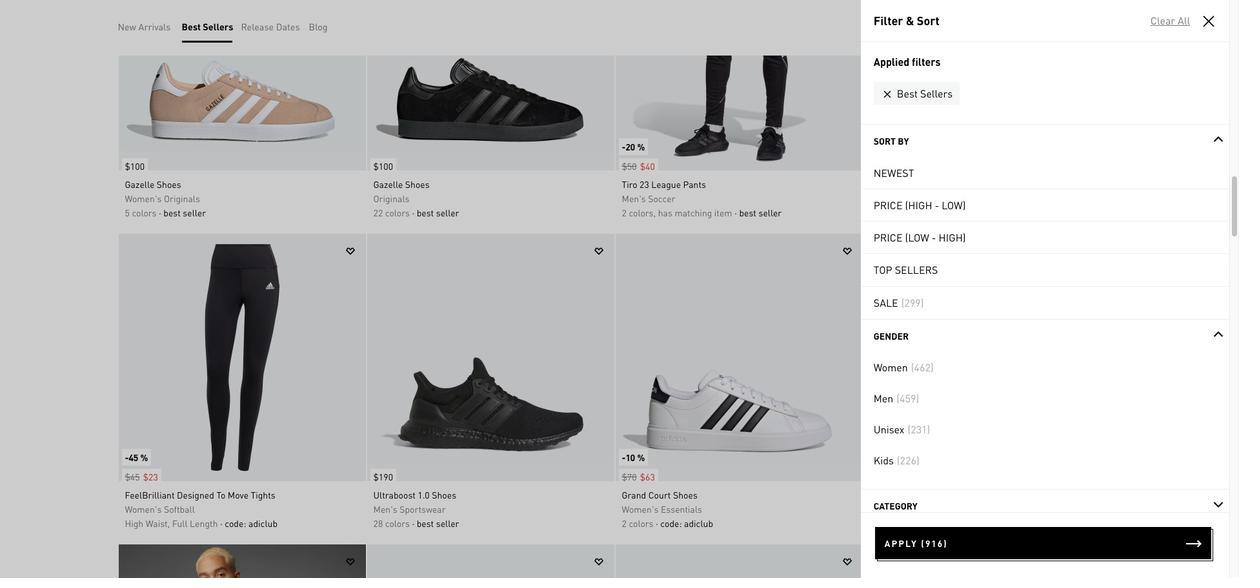 Task type: vqa. For each thing, say whether or not it's contained in the screenshot.


Task type: locate. For each thing, give the bounding box(es) containing it.
sellers down the (low at the right top of page
[[895, 263, 939, 276]]

smith
[[922, 178, 945, 190]]

sort left by
[[874, 135, 896, 147]]

grand
[[622, 489, 647, 501]]

0 vertical spatial 2
[[622, 207, 627, 218]]

best sellers link
[[182, 19, 233, 34], [874, 82, 967, 111]]

best sellers link left release
[[182, 19, 233, 34]]

release dates link
[[241, 19, 300, 34]]

0 horizontal spatial best sellers
[[182, 21, 233, 32]]

price (low - high)
[[874, 230, 966, 244]]

1 horizontal spatial best
[[897, 86, 918, 100]]

1 adiclub from the left
[[249, 517, 278, 529]]

kids
[[874, 453, 894, 467]]

shoes inside grand court shoes women's essentials 2 colors · code: adiclub
[[674, 489, 698, 501]]

- up '$50'
[[622, 141, 626, 152]]

best sellers
[[182, 21, 233, 32], [897, 86, 953, 100]]

1 2 from the top
[[622, 207, 627, 218]]

-10 %
[[622, 451, 645, 463]]

2 5 from the left
[[871, 207, 876, 218]]

best sellers inside list
[[182, 21, 233, 32]]

category
[[874, 500, 918, 511]]

men's sportswear grey ultraboost 1.0 shoes image
[[616, 544, 863, 578]]

shoes inside campus 00s shoes men's originals 18 colors · best seller
[[922, 489, 947, 501]]

release
[[241, 21, 274, 32]]

0 horizontal spatial gazelle
[[125, 178, 155, 190]]

sportswear
[[400, 503, 446, 515]]

$70 left $63
[[622, 471, 637, 482]]

2 horizontal spatial men's
[[871, 503, 895, 515]]

gazelle
[[125, 178, 155, 190], [374, 178, 403, 190]]

women's softball black feelbrilliant designed to move tights image
[[119, 234, 366, 481]]

has
[[659, 207, 673, 218]]

best right the arrivals
[[182, 21, 201, 32]]

1 $100 link from the left
[[119, 152, 148, 174]]

1.0
[[418, 489, 430, 501]]

2
[[622, 207, 627, 218], [622, 517, 627, 529]]

seller inside tiro 23 league pants men's soccer 2 colors, has matching item · best seller
[[759, 207, 782, 218]]

gazelle for gazelle shoes originals 22 colors · best seller
[[374, 178, 403, 190]]

45
[[129, 451, 138, 463]]

1 vertical spatial price
[[874, 230, 903, 244]]

feelbrilliant
[[125, 489, 175, 501]]

1 horizontal spatial $70
[[871, 160, 886, 172]]

00s
[[906, 489, 920, 501]]

0 vertical spatial $70
[[871, 160, 886, 172]]

0 horizontal spatial 5
[[125, 207, 130, 218]]

1 vertical spatial sort
[[874, 135, 896, 147]]

sort
[[917, 13, 940, 28], [874, 135, 896, 147]]

kids (226)
[[874, 453, 920, 467]]

tiro 23 league pants men's soccer 2 colors, has matching item · best seller
[[622, 178, 782, 218]]

1 gazelle from the left
[[125, 178, 155, 190]]

ultraboost 1.0 shoes men's sportswear 28 colors · best seller
[[374, 489, 459, 529]]

1 horizontal spatial adiclub
[[685, 517, 714, 529]]

best inside "gazelle shoes originals 22 colors · best seller"
[[417, 207, 434, 218]]

list
[[118, 10, 337, 43]]

1 price from the top
[[874, 198, 903, 212]]

2 price from the top
[[874, 230, 903, 244]]

release dates
[[241, 21, 300, 32]]

clear all link
[[1150, 14, 1192, 28]]

best sellers link down 'filters'
[[874, 82, 967, 111]]

0 horizontal spatial sort
[[874, 135, 896, 147]]

men's up 28
[[374, 503, 398, 515]]

$100 up gazelle shoes women's originals 5 colors · best seller
[[125, 160, 145, 172]]

best sellers down 'filters'
[[897, 86, 953, 100]]

size
[[874, 533, 893, 544]]

5 inside gazelle shoes women's originals 5 colors · best seller
[[125, 207, 130, 218]]

men's inside campus 00s shoes men's originals 18 colors · best seller
[[871, 503, 895, 515]]

adiclub down essentials
[[685, 517, 714, 529]]

$70
[[871, 160, 886, 172], [622, 471, 637, 482]]

$100 up "gazelle shoes originals 22 colors · best seller"
[[374, 160, 393, 172]]

2 adiclub from the left
[[685, 517, 714, 529]]

1 vertical spatial 2
[[622, 517, 627, 529]]

pants
[[684, 178, 706, 190]]

code: down essentials
[[661, 517, 682, 529]]

women's essentials white grand court shoes image
[[616, 234, 863, 481]]

sellers
[[203, 21, 233, 32], [921, 86, 953, 100], [895, 263, 939, 276]]

men's lifestyle blue argentina 1994 away jersey image
[[119, 544, 366, 578]]

$100 link for gazelle shoes originals 22 colors · best seller
[[367, 152, 397, 174]]

2 down grand
[[622, 517, 627, 529]]

men's down tiro
[[622, 192, 646, 204]]

unisex (231)
[[874, 422, 931, 436]]

1 horizontal spatial $100
[[374, 160, 393, 172]]

$100
[[125, 160, 145, 172], [374, 160, 393, 172]]

price down adifom
[[874, 198, 903, 212]]

best
[[182, 21, 201, 32], [897, 86, 918, 100]]

adiclub
[[249, 517, 278, 529], [685, 517, 714, 529]]

20
[[626, 141, 636, 152]]

code: inside grand court shoes women's essentials 2 colors · code: adiclub
[[661, 517, 682, 529]]

gender
[[874, 330, 909, 342]]

(459)
[[897, 391, 920, 405]]

price left the (low at the right top of page
[[874, 230, 903, 244]]

$100 link up "gazelle shoes originals 22 colors · best seller"
[[367, 152, 397, 174]]

sellers left release
[[203, 21, 233, 32]]

$70 inside $70 link
[[871, 160, 886, 172]]

0 vertical spatial best sellers
[[182, 21, 233, 32]]

$70 for $70 $63
[[622, 471, 637, 482]]

1 $100 from the left
[[125, 160, 145, 172]]

1 5 from the left
[[125, 207, 130, 218]]

essentials
[[661, 503, 703, 515]]

- up $45
[[125, 451, 129, 463]]

0 horizontal spatial $100
[[125, 160, 145, 172]]

women's sportswear white ultraboost 1.0 shoes image
[[367, 544, 614, 578]]

best inside adifom stan smith mule shoes women's originals 5 colors · best seller
[[910, 207, 927, 218]]

% for -20 %
[[638, 141, 645, 152]]

0 vertical spatial best
[[182, 21, 201, 32]]

5
[[125, 207, 130, 218], [871, 207, 876, 218]]

new arrivals
[[118, 21, 171, 32]]

$70 up adifom
[[871, 160, 886, 172]]

2 2 from the top
[[622, 517, 627, 529]]

2 code: from the left
[[661, 517, 682, 529]]

women's originals pink gazelle shoes image
[[119, 0, 366, 170]]

adifom
[[871, 178, 899, 190]]

-45 %
[[125, 451, 148, 463]]

sellers down 'filters'
[[921, 86, 953, 100]]

best
[[164, 207, 181, 218], [417, 207, 434, 218], [740, 207, 757, 218], [910, 207, 927, 218], [417, 517, 434, 529], [914, 517, 931, 529]]

gazelle inside "gazelle shoes originals 22 colors · best seller"
[[374, 178, 403, 190]]

originals inside adifom stan smith mule shoes women's originals 5 colors · best seller
[[910, 192, 946, 204]]

0 horizontal spatial men's
[[374, 503, 398, 515]]

0 vertical spatial sort
[[917, 13, 940, 28]]

campus 00s shoes men's originals 18 colors · best seller
[[871, 489, 957, 529]]

men's inside ultraboost 1.0 shoes men's sportswear 28 colors · best seller
[[374, 503, 398, 515]]

top
[[874, 263, 893, 276]]

- for $45 $23
[[125, 451, 129, 463]]

shoes inside adifom stan smith mule shoes women's originals 5 colors · best seller
[[970, 178, 994, 190]]

1 vertical spatial best
[[897, 86, 918, 100]]

0 horizontal spatial $70
[[622, 471, 637, 482]]

originals
[[164, 192, 200, 204], [374, 192, 410, 204], [910, 192, 946, 204], [897, 503, 933, 515]]

men's down 'campus'
[[871, 503, 895, 515]]

high)
[[939, 230, 966, 244]]

1 vertical spatial best sellers
[[897, 86, 953, 100]]

· inside ultraboost 1.0 shoes men's sportswear 28 colors · best seller
[[412, 517, 415, 529]]

% right 20 on the top right of page
[[638, 141, 645, 152]]

$100 for gazelle shoes originals 22 colors · best seller
[[374, 160, 393, 172]]

18
[[871, 517, 880, 529]]

% right '45'
[[140, 451, 148, 463]]

clear
[[1151, 14, 1176, 27]]

0 horizontal spatial best sellers link
[[182, 19, 233, 34]]

· inside campus 00s shoes men's originals 18 colors · best seller
[[910, 517, 912, 529]]

code:
[[225, 517, 246, 529], [661, 517, 682, 529]]

sort right &
[[917, 13, 940, 28]]

colors
[[132, 207, 157, 218], [385, 207, 410, 218], [878, 207, 903, 218], [385, 517, 410, 529], [629, 517, 654, 529], [883, 517, 907, 529]]

1 horizontal spatial gazelle
[[374, 178, 403, 190]]

women's inside gazelle shoes women's originals 5 colors · best seller
[[125, 192, 162, 204]]

· inside gazelle shoes women's originals 5 colors · best seller
[[159, 207, 161, 218]]

1 horizontal spatial best sellers link
[[874, 82, 967, 111]]

1 horizontal spatial code:
[[661, 517, 682, 529]]

% for -45 %
[[140, 451, 148, 463]]

gazelle inside gazelle shoes women's originals 5 colors · best seller
[[125, 178, 155, 190]]

stan
[[901, 178, 919, 190]]

adiclub down tights
[[249, 517, 278, 529]]

$63
[[640, 471, 655, 482]]

blog link
[[309, 19, 328, 34]]

best inside tiro 23 league pants men's soccer 2 colors, has matching item · best seller
[[740, 207, 757, 218]]

2 $100 link from the left
[[367, 152, 397, 174]]

2 $100 from the left
[[374, 160, 393, 172]]

2 vertical spatial sellers
[[895, 263, 939, 276]]

0 horizontal spatial adiclub
[[249, 517, 278, 529]]

1 code: from the left
[[225, 517, 246, 529]]

men's
[[622, 192, 646, 204], [374, 503, 398, 515], [871, 503, 895, 515]]

originals inside campus 00s shoes men's originals 18 colors · best seller
[[897, 503, 933, 515]]

$100 link up gazelle shoes women's originals 5 colors · best seller
[[119, 152, 148, 174]]

0 horizontal spatial best
[[182, 21, 201, 32]]

28
[[374, 517, 383, 529]]

shoes inside ultraboost 1.0 shoes men's sportswear 28 colors · best seller
[[432, 489, 457, 501]]

price
[[874, 198, 903, 212], [874, 230, 903, 244]]

(226)
[[897, 453, 920, 467]]

$100 link
[[119, 152, 148, 174], [367, 152, 397, 174]]

apply (916)
[[885, 537, 949, 549]]

softball
[[164, 503, 195, 515]]

gazelle shoes women's originals 5 colors · best seller
[[125, 178, 206, 218]]

2 left colors,
[[622, 207, 627, 218]]

0 vertical spatial price
[[874, 198, 903, 212]]

- up '$70 $63'
[[622, 451, 626, 463]]

- left low)
[[935, 198, 940, 212]]

code: down move
[[225, 517, 246, 529]]

% right 10
[[638, 451, 645, 463]]

1 vertical spatial best sellers link
[[874, 82, 967, 111]]

0 horizontal spatial code:
[[225, 517, 246, 529]]

price for price (low - high)
[[874, 230, 903, 244]]

1 horizontal spatial men's
[[622, 192, 646, 204]]

1 horizontal spatial 5
[[871, 207, 876, 218]]

1 vertical spatial $70
[[622, 471, 637, 482]]

seller inside gazelle shoes women's originals 5 colors · best seller
[[183, 207, 206, 218]]

originals inside gazelle shoes women's originals 5 colors · best seller
[[164, 192, 200, 204]]

1 vertical spatial sellers
[[921, 86, 953, 100]]

to
[[217, 489, 226, 501]]

best down the 'applied filters'
[[897, 86, 918, 100]]

2 gazelle from the left
[[374, 178, 403, 190]]

0 vertical spatial sellers
[[203, 21, 233, 32]]

0 horizontal spatial $100 link
[[119, 152, 148, 174]]

soccer
[[649, 192, 676, 204]]

shoes
[[157, 178, 181, 190], [405, 178, 430, 190], [970, 178, 994, 190], [432, 489, 457, 501], [674, 489, 698, 501], [922, 489, 947, 501]]

$190
[[374, 471, 393, 482]]

best sellers left release
[[182, 21, 233, 32]]

% for -10 %
[[638, 451, 645, 463]]

1 horizontal spatial best sellers
[[897, 86, 953, 100]]

1 horizontal spatial sort
[[917, 13, 940, 28]]

1 horizontal spatial $100 link
[[367, 152, 397, 174]]

originals black busenitz pro shoes image
[[864, 544, 1112, 578]]



Task type: describe. For each thing, give the bounding box(es) containing it.
gazelle for gazelle shoes women's originals 5 colors · best seller
[[125, 178, 155, 190]]

$100 for gazelle shoes women's originals 5 colors · best seller
[[125, 160, 145, 172]]

$23
[[143, 471, 158, 482]]

$45 $23
[[125, 471, 158, 482]]

$70 link
[[864, 152, 889, 174]]

waist,
[[146, 517, 170, 529]]

ultraboost
[[374, 489, 416, 501]]

colors inside gazelle shoes women's originals 5 colors · best seller
[[132, 207, 157, 218]]

$100 link for gazelle shoes women's originals 5 colors · best seller
[[119, 152, 148, 174]]

· inside feelbrilliant designed to move tights women's softball high waist, full length · code: adiclub
[[220, 517, 223, 529]]

&
[[906, 13, 915, 28]]

low)
[[942, 198, 966, 212]]

women's inside adifom stan smith mule shoes women's originals 5 colors · best seller
[[871, 192, 908, 204]]

dates
[[276, 21, 300, 32]]

sellers inside list
[[203, 21, 233, 32]]

· inside grand court shoes women's essentials 2 colors · code: adiclub
[[656, 517, 659, 529]]

move
[[228, 489, 249, 501]]

best inside ultraboost 1.0 shoes men's sportswear 28 colors · best seller
[[417, 517, 434, 529]]

shoes inside "gazelle shoes originals 22 colors · best seller"
[[405, 178, 430, 190]]

tiro
[[622, 178, 638, 190]]

women's inside grand court shoes women's essentials 2 colors · code: adiclub
[[622, 503, 659, 515]]

$50
[[622, 160, 637, 172]]

new
[[118, 21, 136, 32]]

men's for ultraboost 1.0 shoes men's sportswear 28 colors · best seller
[[374, 503, 398, 515]]

$70 $63
[[622, 471, 655, 482]]

clear all
[[1151, 14, 1191, 27]]

filters
[[912, 55, 941, 68]]

23
[[640, 178, 650, 190]]

(high
[[906, 198, 933, 212]]

code: inside feelbrilliant designed to move tights women's softball high waist, full length · code: adiclub
[[225, 517, 246, 529]]

price (high - low)
[[874, 198, 966, 212]]

(299)
[[902, 296, 924, 309]]

price for price (high - low)
[[874, 198, 903, 212]]

new arrivals link
[[118, 19, 171, 34]]

seller inside ultraboost 1.0 shoes men's sportswear 28 colors · best seller
[[436, 517, 459, 529]]

newest
[[874, 166, 915, 179]]

seller inside "gazelle shoes originals 22 colors · best seller"
[[436, 207, 459, 218]]

designed
[[177, 489, 214, 501]]

$40
[[640, 160, 655, 172]]

colors,
[[629, 207, 656, 218]]

- for $70 $63
[[622, 451, 626, 463]]

high
[[125, 517, 144, 529]]

seller inside adifom stan smith mule shoes women's originals 5 colors · best seller
[[929, 207, 952, 218]]

men's inside tiro 23 league pants men's soccer 2 colors, has matching item · best seller
[[622, 192, 646, 204]]

colors inside adifom stan smith mule shoes women's originals 5 colors · best seller
[[878, 207, 903, 218]]

adifom stan smith mule shoes women's originals 5 colors · best seller
[[871, 178, 994, 218]]

length
[[190, 517, 218, 529]]

$50 $40
[[622, 160, 655, 172]]

adiclub inside grand court shoes women's essentials 2 colors · code: adiclub
[[685, 517, 714, 529]]

colors inside campus 00s shoes men's originals 18 colors · best seller
[[883, 517, 907, 529]]

arrivals
[[139, 21, 171, 32]]

men (459)
[[874, 391, 920, 405]]

5 inside adifom stan smith mule shoes women's originals 5 colors · best seller
[[871, 207, 876, 218]]

by
[[898, 135, 909, 147]]

matching
[[675, 207, 713, 218]]

unisex
[[874, 422, 905, 436]]

blog
[[309, 21, 328, 32]]

sale
[[874, 296, 899, 309]]

all
[[1178, 14, 1191, 27]]

· inside adifom stan smith mule shoes women's originals 5 colors · best seller
[[905, 207, 907, 218]]

item
[[715, 207, 733, 218]]

applied
[[874, 55, 910, 68]]

men's originals brown campus 00s shoes image
[[864, 234, 1112, 481]]

- right the (low at the right top of page
[[932, 230, 937, 244]]

applied filters
[[874, 55, 941, 68]]

colors inside ultraboost 1.0 shoes men's sportswear 28 colors · best seller
[[385, 517, 410, 529]]

(462)
[[912, 360, 934, 374]]

22
[[374, 207, 383, 218]]

women's inside feelbrilliant designed to move tights women's softball high waist, full length · code: adiclub
[[125, 503, 162, 515]]

$70 for $70
[[871, 160, 886, 172]]

tights
[[251, 489, 276, 501]]

filter & sort
[[874, 13, 940, 28]]

$45
[[125, 471, 140, 482]]

seller inside campus 00s shoes men's originals 18 colors · best seller
[[934, 517, 957, 529]]

full
[[172, 517, 188, 529]]

feelbrilliant designed to move tights women's softball high waist, full length · code: adiclub
[[125, 489, 278, 529]]

2 inside tiro 23 league pants men's soccer 2 colors, has matching item · best seller
[[622, 207, 627, 218]]

women
[[874, 360, 908, 374]]

- for $50 $40
[[622, 141, 626, 152]]

-20 %
[[622, 141, 645, 152]]

league
[[652, 178, 681, 190]]

colors inside "gazelle shoes originals 22 colors · best seller"
[[385, 207, 410, 218]]

list containing new arrivals
[[118, 10, 337, 43]]

men
[[874, 391, 894, 405]]

2 inside grand court shoes women's essentials 2 colors · code: adiclub
[[622, 517, 627, 529]]

sale (299)
[[874, 296, 924, 309]]

colors inside grand court shoes women's essentials 2 colors · code: adiclub
[[629, 517, 654, 529]]

(231)
[[908, 422, 931, 436]]

men's for campus 00s shoes men's originals 18 colors · best seller
[[871, 503, 895, 515]]

best inside list
[[182, 21, 201, 32]]

0 vertical spatial best sellers link
[[182, 19, 233, 34]]

adiclub inside feelbrilliant designed to move tights women's softball high waist, full length · code: adiclub
[[249, 517, 278, 529]]

10
[[626, 451, 636, 463]]

originals black gazelle shoes image
[[367, 0, 614, 170]]

originals inside "gazelle shoes originals 22 colors · best seller"
[[374, 192, 410, 204]]

(low
[[906, 230, 930, 244]]

gazelle shoes originals 22 colors · best seller
[[374, 178, 459, 218]]

best inside gazelle shoes women's originals 5 colors · best seller
[[164, 207, 181, 218]]

best inside campus 00s shoes men's originals 18 colors · best seller
[[914, 517, 931, 529]]

women (462)
[[874, 360, 934, 374]]

campus
[[871, 489, 904, 501]]

men's soccer black tiro 23 league pants image
[[616, 0, 863, 170]]

sort by
[[874, 135, 909, 147]]

· inside tiro 23 league pants men's soccer 2 colors, has matching item · best seller
[[735, 207, 737, 218]]

mule
[[948, 178, 967, 190]]

filter
[[874, 13, 904, 28]]

women's originals brown adifom stan smith mule shoes image
[[864, 0, 1112, 170]]

top sellers
[[874, 263, 939, 276]]

apply (916) button
[[875, 527, 1212, 559]]

$190 link
[[367, 462, 397, 484]]

grand court shoes women's essentials 2 colors · code: adiclub
[[622, 489, 714, 529]]

shoes inside gazelle shoes women's originals 5 colors · best seller
[[157, 178, 181, 190]]

· inside "gazelle shoes originals 22 colors · best seller"
[[412, 207, 415, 218]]

men's sportswear black ultraboost 1.0 shoes image
[[367, 234, 614, 481]]



